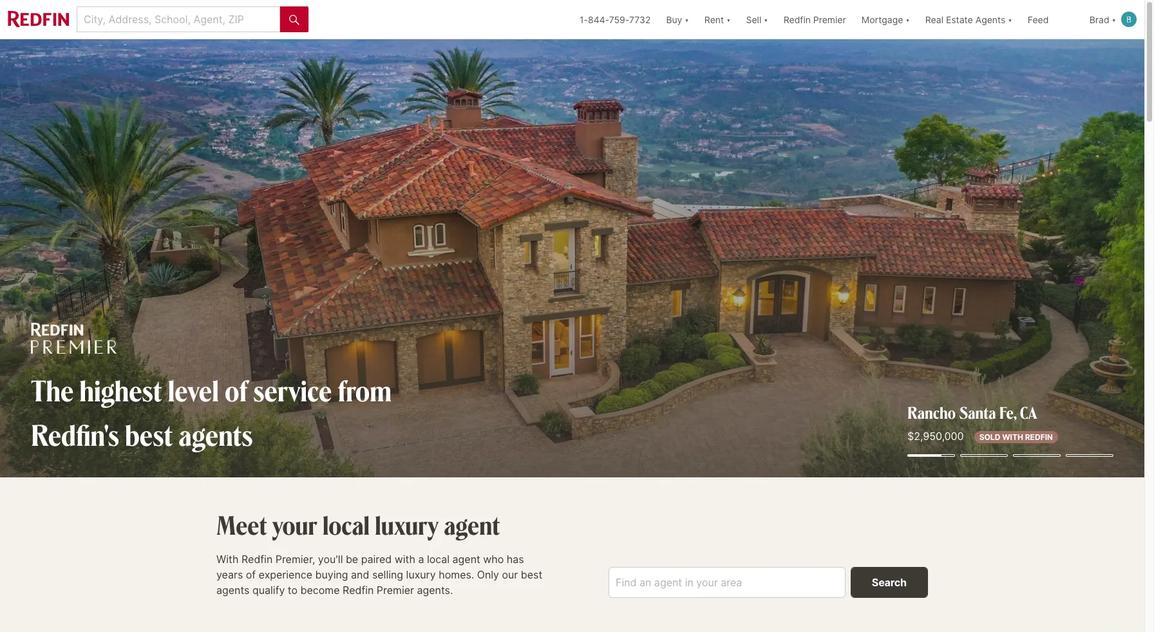 Task type: vqa. For each thing, say whether or not it's contained in the screenshot.
list box in the Around this home dialog
no



Task type: locate. For each thing, give the bounding box(es) containing it.
▾
[[685, 14, 689, 25], [727, 14, 731, 25], [764, 14, 768, 25], [906, 14, 910, 25], [1008, 14, 1013, 25], [1112, 14, 1116, 25]]

1 horizontal spatial local
[[427, 553, 450, 566]]

0 horizontal spatial local
[[323, 508, 370, 541]]

mortgage ▾ button
[[854, 0, 918, 39]]

844-
[[588, 14, 609, 25]]

from
[[338, 371, 392, 409]]

selling
[[372, 568, 403, 581]]

sold with redfin
[[980, 432, 1053, 442]]

meet your local luxury agent
[[216, 508, 500, 541]]

▾ for sell ▾
[[764, 14, 768, 25]]

▾ for rent ▾
[[727, 14, 731, 25]]

rent ▾
[[705, 14, 731, 25]]

buy ▾ button
[[666, 0, 689, 39]]

$2,950,000
[[908, 430, 964, 443]]

1 horizontal spatial premier
[[814, 14, 846, 25]]

0 vertical spatial agents
[[179, 416, 253, 454]]

agents
[[179, 416, 253, 454], [216, 584, 250, 597]]

1 vertical spatial premier
[[377, 584, 414, 597]]

1 vertical spatial redfin
[[242, 553, 273, 566]]

be
[[346, 553, 358, 566]]

3 ▾ from the left
[[764, 14, 768, 25]]

best down the highest
[[125, 416, 173, 454]]

buy
[[666, 14, 683, 25]]

premier down selling
[[377, 584, 414, 597]]

real
[[926, 14, 944, 25]]

premier inside redfin premier button
[[814, 14, 846, 25]]

6 ▾ from the left
[[1112, 14, 1116, 25]]

the highest level of service from redfin's best agents
[[31, 371, 392, 454]]

sold
[[980, 432, 1001, 442]]

1 vertical spatial local
[[427, 553, 450, 566]]

agent up homes. on the left of page
[[453, 553, 480, 566]]

highest
[[80, 371, 162, 409]]

▾ right sell
[[764, 14, 768, 25]]

1 horizontal spatial best
[[521, 568, 543, 581]]

0 vertical spatial of
[[225, 371, 247, 409]]

2 horizontal spatial redfin
[[784, 14, 811, 25]]

759-
[[609, 14, 629, 25]]

santa
[[960, 402, 996, 423]]

local right a
[[427, 553, 450, 566]]

0 vertical spatial premier
[[814, 14, 846, 25]]

▾ right the buy
[[685, 14, 689, 25]]

▾ right agents
[[1008, 14, 1013, 25]]

local inside with redfin premier, you'll be paired with a local agent who has years of experience buying and selling luxury homes. only our best agents qualify to become redfin premier agents.
[[427, 553, 450, 566]]

1 vertical spatial of
[[246, 568, 256, 581]]

1 ▾ from the left
[[685, 14, 689, 25]]

buy ▾
[[666, 14, 689, 25]]

best right our
[[521, 568, 543, 581]]

real estate agents ▾ link
[[926, 0, 1013, 39]]

sell ▾ button
[[746, 0, 768, 39]]

0 vertical spatial redfin
[[784, 14, 811, 25]]

5 ▾ from the left
[[1008, 14, 1013, 25]]

▾ right brad
[[1112, 14, 1116, 25]]

real estate agents ▾
[[926, 14, 1013, 25]]

rancho santa fe, ca
[[908, 402, 1038, 423]]

▾ right rent
[[727, 14, 731, 25]]

premier
[[814, 14, 846, 25], [377, 584, 414, 597]]

agents down years
[[216, 584, 250, 597]]

with
[[216, 553, 239, 566]]

City, Address, School, Agent, ZIP search field
[[77, 6, 280, 32]]

1 vertical spatial agents
[[216, 584, 250, 597]]

Find an agent in your area search field
[[609, 567, 846, 598]]

rent ▾ button
[[697, 0, 739, 39]]

agents down the level
[[179, 416, 253, 454]]

of
[[225, 371, 247, 409], [246, 568, 256, 581]]

agents inside with redfin premier, you'll be paired with a local agent who has years of experience buying and selling luxury homes. only our best agents qualify to become redfin premier agents.
[[216, 584, 250, 597]]

7732
[[629, 14, 651, 25]]

▾ for mortgage ▾
[[906, 14, 910, 25]]

a
[[418, 553, 424, 566]]

luxury up with
[[375, 508, 439, 541]]

rent ▾ button
[[705, 0, 731, 39]]

agent
[[444, 508, 500, 541], [453, 553, 480, 566]]

premier left mortgage
[[814, 14, 846, 25]]

homes.
[[439, 568, 474, 581]]

experience
[[259, 568, 312, 581]]

2 vertical spatial redfin
[[343, 584, 374, 597]]

buy ▾ button
[[659, 0, 697, 39]]

ca
[[1020, 402, 1038, 423]]

1 vertical spatial agent
[[453, 553, 480, 566]]

▾ right mortgage
[[906, 14, 910, 25]]

redfin
[[784, 14, 811, 25], [242, 553, 273, 566], [343, 584, 374, 597]]

fe,
[[1000, 402, 1017, 423]]

0 horizontal spatial premier
[[377, 584, 414, 597]]

1-844-759-7732 link
[[580, 14, 651, 25]]

agent inside with redfin premier, you'll be paired with a local agent who has years of experience buying and selling luxury homes. only our best agents qualify to become redfin premier agents.
[[453, 553, 480, 566]]

luxury down a
[[406, 568, 436, 581]]

redfin right with
[[242, 553, 273, 566]]

of inside with redfin premier, you'll be paired with a local agent who has years of experience buying and selling luxury homes. only our best agents qualify to become redfin premier agents.
[[246, 568, 256, 581]]

redfin premier
[[784, 14, 846, 25]]

agent up who
[[444, 508, 500, 541]]

local
[[323, 508, 370, 541], [427, 553, 450, 566]]

2 ▾ from the left
[[727, 14, 731, 25]]

of right the level
[[225, 371, 247, 409]]

best
[[125, 416, 173, 454], [521, 568, 543, 581]]

1 vertical spatial luxury
[[406, 568, 436, 581]]

redfin down and
[[343, 584, 374, 597]]

redfin right sell ▾
[[784, 14, 811, 25]]

sell ▾ button
[[739, 0, 776, 39]]

with
[[395, 553, 415, 566]]

0 vertical spatial best
[[125, 416, 173, 454]]

1 vertical spatial best
[[521, 568, 543, 581]]

best inside with redfin premier, you'll be paired with a local agent who has years of experience buying and selling luxury homes. only our best agents qualify to become redfin premier agents.
[[521, 568, 543, 581]]

local up the be
[[323, 508, 370, 541]]

luxury
[[375, 508, 439, 541], [406, 568, 436, 581]]

redfin premier button
[[776, 0, 854, 39]]

4 ▾ from the left
[[906, 14, 910, 25]]

of right years
[[246, 568, 256, 581]]

the
[[31, 371, 74, 409]]

0 vertical spatial luxury
[[375, 508, 439, 541]]

0 horizontal spatial best
[[125, 416, 173, 454]]



Task type: describe. For each thing, give the bounding box(es) containing it.
brad
[[1090, 14, 1110, 25]]

of inside 'the highest level of service from redfin's best agents'
[[225, 371, 247, 409]]

agents.
[[417, 584, 453, 597]]

redfin's
[[31, 416, 119, 454]]

submit search image
[[289, 15, 300, 25]]

agents
[[976, 14, 1006, 25]]

1-
[[580, 14, 588, 25]]

premier,
[[276, 553, 315, 566]]

luxury inside with redfin premier, you'll be paired with a local agent who has years of experience buying and selling luxury homes. only our best agents qualify to become redfin premier agents.
[[406, 568, 436, 581]]

0 vertical spatial local
[[323, 508, 370, 541]]

search
[[872, 576, 907, 589]]

level
[[168, 371, 219, 409]]

search button
[[851, 567, 928, 598]]

rancho
[[908, 402, 956, 423]]

sell ▾
[[746, 14, 768, 25]]

rent
[[705, 14, 724, 25]]

you'll
[[318, 553, 343, 566]]

premier inside with redfin premier, you'll be paired with a local agent who has years of experience buying and selling luxury homes. only our best agents qualify to become redfin premier agents.
[[377, 584, 414, 597]]

mortgage ▾
[[862, 14, 910, 25]]

become
[[301, 584, 340, 597]]

feed button
[[1020, 0, 1082, 39]]

redfin inside button
[[784, 14, 811, 25]]

mortgage ▾ button
[[862, 0, 910, 39]]

user photo image
[[1122, 12, 1137, 27]]

has
[[507, 553, 524, 566]]

▾ for brad ▾
[[1112, 14, 1116, 25]]

years
[[216, 568, 243, 581]]

paired
[[361, 553, 392, 566]]

1-844-759-7732
[[580, 14, 651, 25]]

qualify
[[253, 584, 285, 597]]

to
[[288, 584, 298, 597]]

brad ▾
[[1090, 14, 1116, 25]]

our
[[502, 568, 518, 581]]

0 vertical spatial agent
[[444, 508, 500, 541]]

feed
[[1028, 14, 1049, 25]]

▾ for buy ▾
[[685, 14, 689, 25]]

with
[[1003, 432, 1024, 442]]

1 horizontal spatial redfin
[[343, 584, 374, 597]]

mortgage
[[862, 14, 903, 25]]

buying
[[315, 568, 348, 581]]

only
[[477, 568, 499, 581]]

meet
[[216, 508, 267, 541]]

with redfin premier, you'll be paired with a local agent who has years of experience buying and selling luxury homes. only our best agents qualify to become redfin premier agents.
[[216, 553, 543, 597]]

agents inside 'the highest level of service from redfin's best agents'
[[179, 416, 253, 454]]

service
[[253, 371, 332, 409]]

premier logo image
[[31, 323, 117, 354]]

your
[[272, 508, 317, 541]]

real estate agents ▾ button
[[918, 0, 1020, 39]]

best inside 'the highest level of service from redfin's best agents'
[[125, 416, 173, 454]]

estate
[[946, 14, 973, 25]]

and
[[351, 568, 369, 581]]

sell
[[746, 14, 762, 25]]

0 horizontal spatial redfin
[[242, 553, 273, 566]]

redfin
[[1025, 432, 1053, 442]]

who
[[483, 553, 504, 566]]



